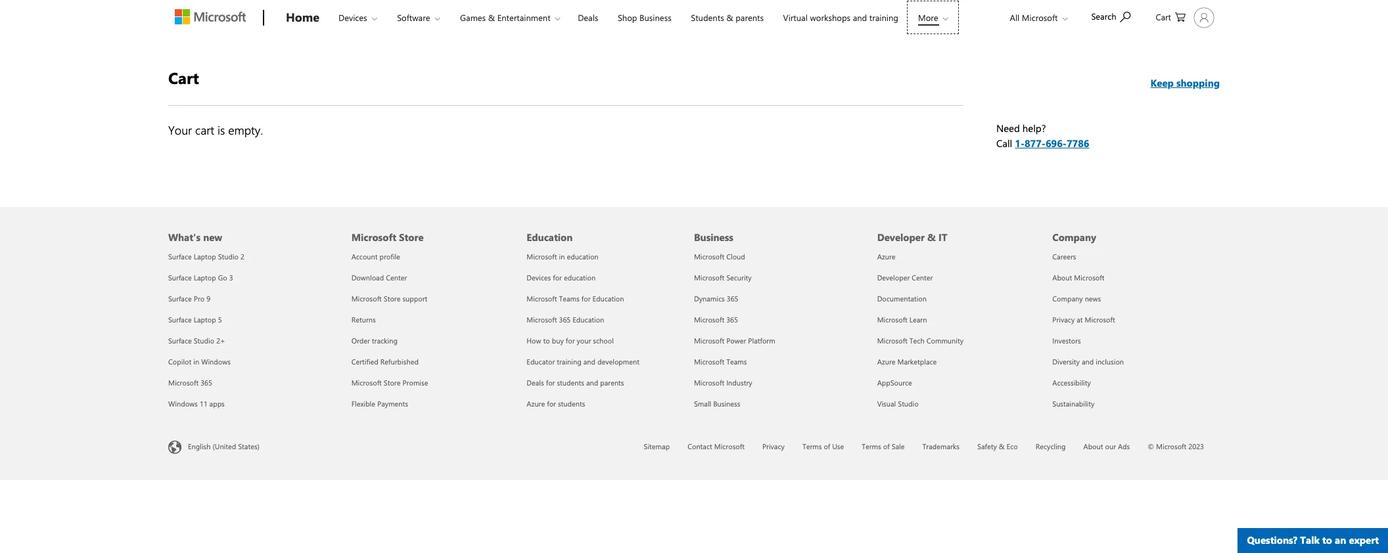 Task type: locate. For each thing, give the bounding box(es) containing it.
microsoft 365 link down dynamics 365
[[694, 315, 738, 325]]

365 for 'microsoft 365 education' "link"
[[559, 315, 571, 325]]

1 vertical spatial company
[[1053, 294, 1083, 304]]

safety
[[977, 442, 997, 452]]

0 vertical spatial studio
[[218, 252, 239, 262]]

5
[[218, 315, 222, 325]]

1 vertical spatial deals
[[527, 378, 544, 388]]

store left the support
[[384, 294, 401, 304]]

& for games
[[488, 12, 495, 23]]

5 surface from the top
[[168, 336, 192, 346]]

terms left sale
[[862, 442, 881, 452]]

sustainability
[[1053, 399, 1095, 409]]

business up microsoft cloud
[[694, 231, 733, 244]]

business down microsoft industry
[[713, 399, 740, 409]]

laptop left 5
[[194, 315, 216, 325]]

profile
[[380, 252, 400, 262]]

all microsoft button
[[999, 1, 1074, 34]]

0 horizontal spatial devices
[[339, 12, 367, 23]]

deals
[[578, 12, 598, 23], [527, 378, 544, 388]]

& right students
[[726, 12, 733, 23]]

1 vertical spatial to
[[1322, 534, 1332, 547]]

deals for students and parents
[[527, 378, 624, 388]]

school
[[593, 336, 614, 346]]

&
[[488, 12, 495, 23], [726, 12, 733, 23], [927, 231, 936, 244], [999, 442, 1005, 452]]

microsoft up dynamics on the bottom of the page
[[694, 273, 724, 283]]

0 vertical spatial deals
[[578, 12, 598, 23]]

1 horizontal spatial microsoft 365 link
[[694, 315, 738, 325]]

microsoft down "microsoft learn"
[[877, 336, 908, 346]]

sustainability link
[[1053, 399, 1095, 409]]

1 horizontal spatial privacy
[[1053, 315, 1075, 325]]

education up microsoft in education link
[[527, 231, 573, 244]]

in right copilot
[[193, 357, 199, 367]]

visual studio
[[877, 399, 919, 409]]

teams for microsoft teams
[[726, 357, 747, 367]]

microsoft for microsoft store 'heading'
[[351, 231, 396, 244]]

recycling
[[1036, 442, 1066, 452]]

microsoft down devices for education link
[[527, 294, 557, 304]]

0 vertical spatial in
[[559, 252, 565, 262]]

and down 'your'
[[583, 357, 595, 367]]

365 up microsoft power platform
[[726, 315, 738, 325]]

4 surface from the top
[[168, 315, 192, 325]]

windows
[[201, 357, 231, 367], [168, 399, 198, 409]]

about inside footer resource links element
[[1053, 273, 1072, 283]]

azure for azure for students
[[527, 399, 545, 409]]

surface studio 2+
[[168, 336, 225, 346]]

surface up copilot
[[168, 336, 192, 346]]

microsoft right ©
[[1156, 442, 1187, 452]]

microsoft 365 down dynamics 365
[[694, 315, 738, 325]]

2 laptop from the top
[[194, 273, 216, 283]]

developer
[[877, 231, 925, 244], [877, 273, 910, 283]]

education up school in the bottom left of the page
[[593, 294, 624, 304]]

promise
[[403, 378, 428, 388]]

surface for surface studio 2+
[[168, 336, 192, 346]]

365 up how to buy for your school link
[[559, 315, 571, 325]]

3 laptop from the top
[[194, 315, 216, 325]]

1 vertical spatial windows
[[168, 399, 198, 409]]

1 horizontal spatial of
[[883, 442, 890, 452]]

documentation link
[[877, 294, 927, 304]]

1 vertical spatial azure
[[877, 357, 896, 367]]

students
[[691, 12, 724, 23]]

developer center
[[877, 273, 933, 283]]

for for deals
[[546, 378, 555, 388]]

about left our
[[1084, 442, 1103, 452]]

home link
[[279, 1, 326, 36]]

0 vertical spatial developer
[[877, 231, 925, 244]]

microsoft up small on the bottom of the page
[[694, 378, 724, 388]]

studio for surface studio 2+
[[194, 336, 214, 346]]

studio left 2+ on the bottom left
[[194, 336, 214, 346]]

1 vertical spatial business
[[694, 231, 733, 244]]

microsoft right all
[[1022, 12, 1058, 23]]

surface for surface laptop 5
[[168, 315, 192, 325]]

0 vertical spatial company
[[1053, 231, 1096, 244]]

devices inside footer resource links element
[[527, 273, 551, 283]]

privacy left terms of use at the bottom of page
[[762, 442, 785, 452]]

empty.
[[228, 122, 263, 138]]

2 center from the left
[[912, 273, 933, 283]]

terms of use link
[[802, 442, 844, 452]]

0 vertical spatial about
[[1053, 273, 1072, 283]]

1 horizontal spatial center
[[912, 273, 933, 283]]

0 vertical spatial privacy
[[1053, 315, 1075, 325]]

microsoft for microsoft store promise link
[[351, 378, 382, 388]]

students down educator training and development link
[[557, 378, 584, 388]]

education up devices for education
[[567, 252, 599, 262]]

to inside popup button
[[1322, 534, 1332, 547]]

0 horizontal spatial deals
[[527, 378, 544, 388]]

students down the deals for students and parents link
[[558, 399, 585, 409]]

company inside heading
[[1053, 231, 1096, 244]]

surface left pro
[[168, 294, 192, 304]]

3 surface from the top
[[168, 294, 192, 304]]

1 horizontal spatial deals
[[578, 12, 598, 23]]

windows 11 apps link
[[168, 399, 225, 409]]

states)
[[238, 442, 260, 451]]

education up microsoft teams for education
[[564, 273, 596, 283]]

1 vertical spatial education
[[564, 273, 596, 283]]

& for safety
[[999, 442, 1005, 452]]

surface pro 9
[[168, 294, 210, 304]]

parents inside footer resource links element
[[600, 378, 624, 388]]

developer up azure link
[[877, 231, 925, 244]]

1 horizontal spatial to
[[1322, 534, 1332, 547]]

microsoft up account profile in the left top of the page
[[351, 231, 396, 244]]

surface for surface laptop studio 2
[[168, 252, 192, 262]]

microsoft learn
[[877, 315, 927, 325]]

parents down "development"
[[600, 378, 624, 388]]

business for small
[[713, 399, 740, 409]]

software button
[[386, 1, 451, 34]]

2 terms from the left
[[862, 442, 881, 452]]

1 laptop from the top
[[194, 252, 216, 262]]

footer resource links element
[[99, 207, 1289, 420]]

account profile link
[[351, 252, 400, 262]]

microsoft up how
[[527, 315, 557, 325]]

at
[[1077, 315, 1083, 325]]

1 center from the left
[[386, 273, 407, 283]]

1 developer from the top
[[877, 231, 925, 244]]

microsoft 365 for the topmost microsoft 365 link
[[694, 315, 738, 325]]

1 horizontal spatial teams
[[726, 357, 747, 367]]

shopping
[[1177, 76, 1220, 89]]

0 horizontal spatial terms
[[802, 442, 822, 452]]

1 vertical spatial privacy
[[762, 442, 785, 452]]

azure down educator
[[527, 399, 545, 409]]

& right games
[[488, 12, 495, 23]]

0 horizontal spatial in
[[193, 357, 199, 367]]

about for about our ads
[[1084, 442, 1103, 452]]

surface laptop go 3
[[168, 273, 233, 283]]

devices button
[[327, 1, 388, 34]]

surface pro 9 link
[[168, 294, 210, 304]]

privacy for privacy at microsoft
[[1053, 315, 1075, 325]]

1 vertical spatial students
[[558, 399, 585, 409]]

2 vertical spatial store
[[384, 378, 401, 388]]

for down deals for students and parents
[[547, 399, 556, 409]]

keep
[[1151, 76, 1174, 89]]

microsoft down dynamics on the bottom of the page
[[694, 315, 724, 325]]

1 of from the left
[[824, 442, 830, 452]]

teams
[[559, 294, 580, 304], [726, 357, 747, 367]]

microsoft teams for education link
[[527, 294, 624, 304]]

news
[[1085, 294, 1101, 304]]

studio right visual
[[898, 399, 919, 409]]

365
[[727, 294, 738, 304], [559, 315, 571, 325], [726, 315, 738, 325], [201, 378, 212, 388]]

studio for visual studio
[[898, 399, 919, 409]]

company down about microsoft link
[[1053, 294, 1083, 304]]

store inside 'heading'
[[399, 231, 424, 244]]

microsoft up microsoft teams
[[694, 336, 724, 346]]

azure up developer center link
[[877, 252, 896, 262]]

developer for developer & it
[[877, 231, 925, 244]]

laptop down the new
[[194, 252, 216, 262]]

cart link
[[1156, 1, 1186, 32]]

microsoft for microsoft store support link
[[351, 294, 382, 304]]

1 vertical spatial microsoft 365
[[168, 378, 212, 388]]

microsoft inside 'heading'
[[351, 231, 396, 244]]

1 horizontal spatial terms
[[862, 442, 881, 452]]

teams up 'microsoft 365 education' "link"
[[559, 294, 580, 304]]

surface for surface pro 9
[[168, 294, 192, 304]]

small business
[[694, 399, 740, 409]]

teams down power
[[726, 357, 747, 367]]

privacy inside footer resource links element
[[1053, 315, 1075, 325]]

0 vertical spatial training
[[869, 12, 899, 23]]

surface studio 2+ link
[[168, 336, 225, 346]]

0 horizontal spatial cart
[[168, 67, 199, 88]]

laptop left go
[[194, 273, 216, 283]]

teams for microsoft teams for education
[[559, 294, 580, 304]]

investors link
[[1053, 336, 1081, 346]]

for
[[553, 273, 562, 283], [582, 294, 591, 304], [566, 336, 575, 346], [546, 378, 555, 388], [547, 399, 556, 409]]

1 vertical spatial devices
[[527, 273, 551, 283]]

0 vertical spatial business
[[640, 12, 672, 23]]

1 horizontal spatial about
[[1084, 442, 1103, 452]]

2 of from the left
[[883, 442, 890, 452]]

1 horizontal spatial cart
[[1156, 11, 1171, 22]]

microsoft down copilot
[[168, 378, 199, 388]]

microsoft in education
[[527, 252, 599, 262]]

documentation
[[877, 294, 927, 304]]

how to buy for your school
[[527, 336, 614, 346]]

accessibility link
[[1053, 378, 1091, 388]]

0 vertical spatial cart
[[1156, 11, 1171, 22]]

0 vertical spatial microsoft 365 link
[[694, 315, 738, 325]]

cart right the search search field
[[1156, 11, 1171, 22]]

microsoft for microsoft teams for education link
[[527, 294, 557, 304]]

to inside footer resource links element
[[543, 336, 550, 346]]

1 vertical spatial studio
[[194, 336, 214, 346]]

deals down educator
[[527, 378, 544, 388]]

2 surface from the top
[[168, 273, 192, 283]]

1 horizontal spatial devices
[[527, 273, 551, 283]]

to left an on the bottom of page
[[1322, 534, 1332, 547]]

to left buy
[[543, 336, 550, 346]]

of left sale
[[883, 442, 890, 452]]

0 horizontal spatial studio
[[194, 336, 214, 346]]

1 vertical spatial teams
[[726, 357, 747, 367]]

help?
[[1023, 122, 1046, 135]]

educator training and development
[[527, 357, 640, 367]]

0 vertical spatial store
[[399, 231, 424, 244]]

deals for deals for students and parents
[[527, 378, 544, 388]]

2 vertical spatial azure
[[527, 399, 545, 409]]

about down the careers link
[[1053, 273, 1072, 283]]

2 horizontal spatial studio
[[898, 399, 919, 409]]

(united
[[213, 442, 236, 451]]

devices for devices
[[339, 12, 367, 23]]

educator
[[527, 357, 555, 367]]

surface down what's
[[168, 252, 192, 262]]

microsoft down certified
[[351, 378, 382, 388]]

training down how to buy for your school
[[557, 357, 581, 367]]

microsoft store
[[351, 231, 424, 244]]

your
[[168, 122, 192, 138]]

education for microsoft in education
[[567, 252, 599, 262]]

cloud
[[726, 252, 745, 262]]

1 vertical spatial cart
[[168, 67, 199, 88]]

365 up 11
[[201, 378, 212, 388]]

about microsoft link
[[1053, 273, 1105, 283]]

azure up appsource link
[[877, 357, 896, 367]]

and right workshops
[[853, 12, 867, 23]]

students for azure
[[558, 399, 585, 409]]

center down profile
[[386, 273, 407, 283]]

center for developer
[[912, 273, 933, 283]]

deals inside footer resource links element
[[527, 378, 544, 388]]

business right shop
[[640, 12, 672, 23]]

training left more
[[869, 12, 899, 23]]

azure for azure marketplace
[[877, 357, 896, 367]]

microsoft up news
[[1074, 273, 1105, 283]]

& left 'it'
[[927, 231, 936, 244]]

and down educator training and development link
[[586, 378, 598, 388]]

account profile
[[351, 252, 400, 262]]

0 horizontal spatial about
[[1053, 273, 1072, 283]]

0 vertical spatial education
[[567, 252, 599, 262]]

0 horizontal spatial microsoft 365
[[168, 378, 212, 388]]

1 vertical spatial developer
[[877, 273, 910, 283]]

laptop for go
[[194, 273, 216, 283]]

surface laptop studio 2 link
[[168, 252, 245, 262]]

0 vertical spatial education
[[527, 231, 573, 244]]

store up profile
[[399, 231, 424, 244]]

1 horizontal spatial microsoft 365
[[694, 315, 738, 325]]

microsoft down download
[[351, 294, 382, 304]]

microsoft up microsoft industry link
[[694, 357, 724, 367]]

0 vertical spatial students
[[557, 378, 584, 388]]

windows down 2+ on the bottom left
[[201, 357, 231, 367]]

virtual
[[783, 12, 808, 23]]

microsoft industry link
[[694, 378, 752, 388]]

terms for terms of sale
[[862, 442, 881, 452]]

1-
[[1015, 136, 1025, 150]]

1 vertical spatial parents
[[600, 378, 624, 388]]

studio
[[218, 252, 239, 262], [194, 336, 214, 346], [898, 399, 919, 409]]

microsoft for "microsoft tech community" link
[[877, 336, 908, 346]]

education up 'your'
[[573, 315, 604, 325]]

of left use
[[824, 442, 830, 452]]

2 developer from the top
[[877, 273, 910, 283]]

devices right home
[[339, 12, 367, 23]]

0 vertical spatial windows
[[201, 357, 231, 367]]

devices for devices for education
[[527, 273, 551, 283]]

company
[[1053, 231, 1096, 244], [1053, 294, 1083, 304]]

0 vertical spatial azure
[[877, 252, 896, 262]]

developer & it heading
[[877, 207, 1037, 246]]

microsoft down documentation
[[877, 315, 908, 325]]

0 vertical spatial laptop
[[194, 252, 216, 262]]

education heading
[[527, 207, 686, 246]]

azure link
[[877, 252, 896, 262]]

0 horizontal spatial center
[[386, 273, 407, 283]]

more
[[918, 12, 938, 23]]

surface up surface pro 9 link
[[168, 273, 192, 283]]

for up azure for students
[[546, 378, 555, 388]]

windows left 11
[[168, 399, 198, 409]]

deals link
[[572, 1, 604, 32]]

in for education
[[559, 252, 565, 262]]

microsoft 365 for the bottom microsoft 365 link
[[168, 378, 212, 388]]

devices inside dropdown button
[[339, 12, 367, 23]]

terms of use
[[802, 442, 844, 452]]

cart up your
[[168, 67, 199, 88]]

microsoft up microsoft security
[[694, 252, 724, 262]]

0 horizontal spatial of
[[824, 442, 830, 452]]

0 horizontal spatial microsoft 365 link
[[168, 378, 212, 388]]

surface laptop go 3 link
[[168, 273, 233, 283]]

& inside dropdown button
[[488, 12, 495, 23]]

microsoft up devices for education
[[527, 252, 557, 262]]

0 vertical spatial microsoft 365
[[694, 315, 738, 325]]

microsoft for microsoft power platform "link"
[[694, 336, 724, 346]]

deals left shop
[[578, 12, 598, 23]]

1 horizontal spatial parents
[[736, 12, 764, 23]]

microsoft power platform
[[694, 336, 775, 346]]

store up payments
[[384, 378, 401, 388]]

& left eco
[[999, 442, 1005, 452]]

ads
[[1118, 442, 1130, 452]]

company up "careers" on the right
[[1053, 231, 1096, 244]]

11
[[200, 399, 207, 409]]

company heading
[[1053, 207, 1212, 246]]

0 horizontal spatial to
[[543, 336, 550, 346]]

1 vertical spatial in
[[193, 357, 199, 367]]

company for company
[[1053, 231, 1096, 244]]

1 vertical spatial store
[[384, 294, 401, 304]]

games & entertainment
[[460, 12, 551, 23]]

surface for surface laptop go 3
[[168, 273, 192, 283]]

1 company from the top
[[1053, 231, 1096, 244]]

center up documentation
[[912, 273, 933, 283]]

& inside heading
[[927, 231, 936, 244]]

for down microsoft in education link
[[553, 273, 562, 283]]

games & entertainment button
[[449, 1, 571, 34]]

365 for the bottom microsoft 365 link
[[201, 378, 212, 388]]

parents right students
[[736, 12, 764, 23]]

studio left 2
[[218, 252, 239, 262]]

0 horizontal spatial training
[[557, 357, 581, 367]]

what's new heading
[[168, 207, 336, 246]]

0 horizontal spatial parents
[[600, 378, 624, 388]]

surface
[[168, 252, 192, 262], [168, 273, 192, 283], [168, 294, 192, 304], [168, 315, 192, 325], [168, 336, 192, 346]]

privacy left 'at'
[[1053, 315, 1075, 325]]

devices down microsoft in education link
[[527, 273, 551, 283]]

0 horizontal spatial teams
[[559, 294, 580, 304]]

365 down security
[[727, 294, 738, 304]]

education for devices for education
[[564, 273, 596, 283]]

azure marketplace link
[[877, 357, 937, 367]]

& for students
[[726, 12, 733, 23]]

1 vertical spatial training
[[557, 357, 581, 367]]

appsource link
[[877, 378, 912, 388]]

2 vertical spatial studio
[[898, 399, 919, 409]]

company for company news
[[1053, 294, 1083, 304]]

microsoft for "microsoft security" link
[[694, 273, 724, 283]]

1 vertical spatial about
[[1084, 442, 1103, 452]]

microsoft right contact
[[714, 442, 745, 452]]

terms left use
[[802, 442, 822, 452]]

1 vertical spatial laptop
[[194, 273, 216, 283]]

1 surface from the top
[[168, 252, 192, 262]]

about for about microsoft
[[1053, 273, 1072, 283]]

all
[[1010, 12, 1020, 23]]

search
[[1091, 11, 1116, 22]]

visual
[[877, 399, 896, 409]]

0 horizontal spatial privacy
[[762, 442, 785, 452]]

2 vertical spatial business
[[713, 399, 740, 409]]

for for azure
[[547, 399, 556, 409]]

developer inside heading
[[877, 231, 925, 244]]

0 vertical spatial to
[[543, 336, 550, 346]]

0 vertical spatial devices
[[339, 12, 367, 23]]

surface down surface pro 9 link
[[168, 315, 192, 325]]

microsoft 365 up windows 11 apps link
[[168, 378, 212, 388]]

microsoft 365 link up windows 11 apps link
[[168, 378, 212, 388]]

1 terms from the left
[[802, 442, 822, 452]]

training inside footer resource links element
[[557, 357, 581, 367]]

0 vertical spatial teams
[[559, 294, 580, 304]]

in
[[559, 252, 565, 262], [193, 357, 199, 367]]

0 vertical spatial parents
[[736, 12, 764, 23]]

trademarks
[[923, 442, 960, 452]]

1 horizontal spatial in
[[559, 252, 565, 262]]

1 horizontal spatial studio
[[218, 252, 239, 262]]

certified refurbished
[[351, 357, 419, 367]]

download
[[351, 273, 384, 283]]

2 company from the top
[[1053, 294, 1083, 304]]

in up devices for education link
[[559, 252, 565, 262]]

developer down azure link
[[877, 273, 910, 283]]

terms of sale
[[862, 442, 905, 452]]

2 vertical spatial laptop
[[194, 315, 216, 325]]



Task type: describe. For each thing, give the bounding box(es) containing it.
dynamics
[[694, 294, 725, 304]]

microsoft inside dropdown button
[[1022, 12, 1058, 23]]

cart inside cart link
[[1156, 11, 1171, 22]]

microsoft store support
[[351, 294, 427, 304]]

all microsoft
[[1010, 12, 1058, 23]]

microsoft image
[[175, 9, 246, 24]]

industry
[[726, 378, 752, 388]]

safety & eco link
[[977, 442, 1018, 452]]

store for microsoft store
[[399, 231, 424, 244]]

questions? talk to an expert button
[[1238, 528, 1388, 553]]

business for shop
[[640, 12, 672, 23]]

365 for the topmost microsoft 365 link
[[726, 315, 738, 325]]

keep shopping link
[[1151, 76, 1220, 89]]

privacy for privacy link
[[762, 442, 785, 452]]

9
[[207, 294, 210, 304]]

azure for students
[[527, 399, 585, 409]]

1 horizontal spatial training
[[869, 12, 899, 23]]

education inside heading
[[527, 231, 573, 244]]

small business link
[[694, 399, 740, 409]]

microsoft teams link
[[694, 357, 747, 367]]

microsoft teams
[[694, 357, 747, 367]]

for right buy
[[566, 336, 575, 346]]

safety & eco
[[977, 442, 1018, 452]]

microsoft learn link
[[877, 315, 927, 325]]

support
[[403, 294, 427, 304]]

learn
[[910, 315, 927, 325]]

business inside heading
[[694, 231, 733, 244]]

students for deals
[[557, 378, 584, 388]]

search button
[[1085, 2, 1137, 30]]

it
[[939, 231, 947, 244]]

1 vertical spatial microsoft 365 link
[[168, 378, 212, 388]]

microsoft for the topmost microsoft 365 link
[[694, 315, 724, 325]]

contact microsoft link
[[688, 442, 745, 452]]

flexible payments
[[351, 399, 408, 409]]

microsoft for microsoft teams link
[[694, 357, 724, 367]]

keep shopping
[[1151, 76, 1220, 89]]

returns
[[351, 315, 376, 325]]

software
[[397, 12, 430, 23]]

refurbished
[[380, 357, 419, 367]]

microsoft tech community link
[[877, 336, 964, 346]]

2023
[[1189, 442, 1204, 452]]

for for devices
[[553, 273, 562, 283]]

microsoft right 'at'
[[1085, 315, 1115, 325]]

& for developer
[[927, 231, 936, 244]]

and right diversity
[[1082, 357, 1094, 367]]

contact
[[688, 442, 712, 452]]

Search search field
[[1085, 2, 1144, 30]]

parents inside students & parents link
[[736, 12, 764, 23]]

877-
[[1025, 136, 1046, 150]]

about our ads
[[1084, 442, 1130, 452]]

microsoft for microsoft learn link
[[877, 315, 908, 325]]

development
[[597, 357, 640, 367]]

english
[[188, 442, 211, 451]]

copilot in windows
[[168, 357, 231, 367]]

accessibility
[[1053, 378, 1091, 388]]

small
[[694, 399, 711, 409]]

power
[[726, 336, 746, 346]]

english (united states)
[[188, 442, 260, 451]]

dynamics 365 link
[[694, 294, 738, 304]]

azure for azure link
[[877, 252, 896, 262]]

your cart is empty.
[[168, 122, 263, 138]]

an
[[1335, 534, 1346, 547]]

laptop for studio
[[194, 252, 216, 262]]

deals for deals
[[578, 12, 598, 23]]

use
[[832, 442, 844, 452]]

copilot in windows link
[[168, 357, 231, 367]]

games
[[460, 12, 486, 23]]

terms of sale link
[[862, 442, 905, 452]]

terms for terms of use
[[802, 442, 822, 452]]

order tracking link
[[351, 336, 398, 346]]

windows 11 apps
[[168, 399, 225, 409]]

microsoft for microsoft industry link
[[694, 378, 724, 388]]

0 horizontal spatial windows
[[168, 399, 198, 409]]

privacy at microsoft link
[[1053, 315, 1115, 325]]

laptop for 5
[[194, 315, 216, 325]]

virtual workshops and training link
[[777, 1, 904, 32]]

microsoft for 'microsoft 365 education' "link"
[[527, 315, 557, 325]]

in for windows
[[193, 357, 199, 367]]

community
[[927, 336, 964, 346]]

devices for education
[[527, 273, 596, 283]]

2 vertical spatial education
[[573, 315, 604, 325]]

need
[[996, 122, 1020, 135]]

shop business
[[618, 12, 672, 23]]

inclusion
[[1096, 357, 1124, 367]]

go
[[218, 273, 227, 283]]

privacy at microsoft
[[1053, 315, 1115, 325]]

diversity and inclusion
[[1053, 357, 1124, 367]]

workshops
[[810, 12, 851, 23]]

microsoft store promise link
[[351, 378, 428, 388]]

students & parents link
[[685, 1, 770, 32]]

developer for developer center
[[877, 273, 910, 283]]

virtual workshops and training
[[783, 12, 899, 23]]

students & parents
[[691, 12, 764, 23]]

order tracking
[[351, 336, 398, 346]]

store for microsoft store promise
[[384, 378, 401, 388]]

365 for dynamics 365 link
[[727, 294, 738, 304]]

for up 'microsoft 365 education' "link"
[[582, 294, 591, 304]]

store for microsoft store support
[[384, 294, 401, 304]]

center for microsoft
[[386, 273, 407, 283]]

business heading
[[694, 207, 861, 246]]

sale
[[892, 442, 905, 452]]

microsoft for the bottom microsoft 365 link
[[168, 378, 199, 388]]

microsoft for microsoft cloud link
[[694, 252, 724, 262]]

call
[[996, 136, 1012, 150]]

returns link
[[351, 315, 376, 325]]

of for use
[[824, 442, 830, 452]]

1 horizontal spatial windows
[[201, 357, 231, 367]]

microsoft industry
[[694, 378, 752, 388]]

microsoft for microsoft in education link
[[527, 252, 557, 262]]

privacy link
[[762, 442, 785, 452]]

order
[[351, 336, 370, 346]]

1 vertical spatial education
[[593, 294, 624, 304]]

your
[[577, 336, 591, 346]]

download center
[[351, 273, 407, 283]]

sitemap link
[[644, 442, 670, 452]]

of for sale
[[883, 442, 890, 452]]

what's new
[[168, 231, 222, 244]]

developer & it
[[877, 231, 947, 244]]

tracking
[[372, 336, 398, 346]]

2+
[[216, 336, 225, 346]]

careers link
[[1053, 252, 1076, 262]]

microsoft store heading
[[351, 207, 511, 246]]

tech
[[910, 336, 925, 346]]

download center link
[[351, 273, 407, 283]]



Task type: vqa. For each thing, say whether or not it's contained in the screenshot.
bottommost content,
no



